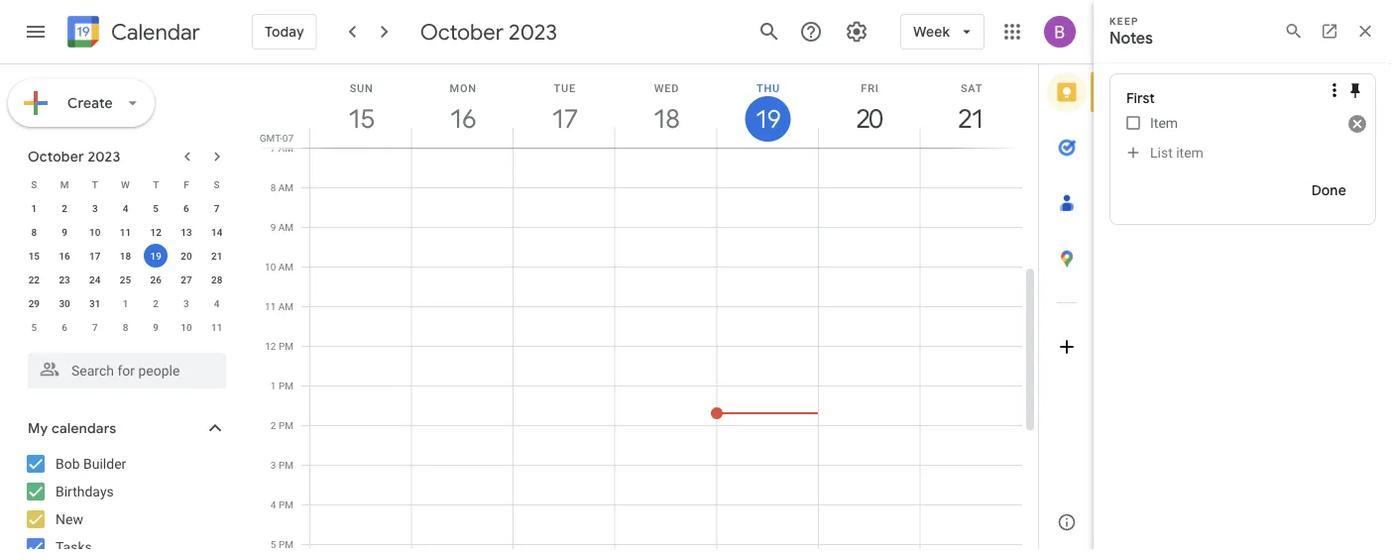 Task type: describe. For each thing, give the bounding box(es) containing it.
today button
[[252, 8, 317, 56]]

21 inside 21 element
[[211, 250, 222, 262]]

1 s from the left
[[31, 178, 37, 190]]

side panel section
[[1038, 64, 1095, 550]]

19, today element
[[144, 244, 168, 268]]

3 for november 3 element at left bottom
[[184, 297, 189, 309]]

2 s from the left
[[214, 178, 220, 190]]

20 link
[[847, 96, 893, 142]]

19 inside cell
[[150, 250, 162, 262]]

13 element
[[174, 220, 198, 244]]

create button
[[8, 79, 155, 127]]

16 inside mon 16
[[449, 103, 475, 135]]

november 7 element
[[83, 315, 107, 339]]

15 inside row group
[[28, 250, 40, 262]]

07
[[282, 132, 294, 144]]

Search for people text field
[[40, 353, 214, 389]]

24 element
[[83, 268, 107, 292]]

0 vertical spatial october
[[420, 18, 504, 46]]

20 column header
[[818, 64, 921, 148]]

week button
[[901, 8, 985, 56]]

november 9 element
[[144, 315, 168, 339]]

pm for 2 pm
[[279, 419, 294, 431]]

row containing 15
[[19, 244, 232, 268]]

17 inside column header
[[550, 103, 576, 135]]

29
[[28, 297, 40, 309]]

1 vertical spatial october
[[28, 148, 84, 165]]

1 pm
[[271, 380, 294, 392]]

row containing 8
[[19, 220, 232, 244]]

grid containing 15
[[254, 64, 1038, 550]]

create
[[67, 94, 113, 112]]

10 am
[[265, 261, 294, 273]]

12 for 12
[[150, 226, 162, 238]]

builder
[[83, 456, 126, 472]]

11 for 11 am
[[265, 300, 276, 312]]

12 element
[[144, 220, 168, 244]]

0 horizontal spatial 5
[[31, 321, 37, 333]]

0 horizontal spatial october 2023
[[28, 148, 120, 165]]

sat 21
[[957, 82, 983, 135]]

15 inside sun 15
[[347, 103, 373, 135]]

8 am
[[270, 181, 294, 193]]

4 for november 4 element
[[214, 297, 220, 309]]

17 inside row group
[[89, 250, 101, 262]]

11 am
[[265, 300, 294, 312]]

my calendars list
[[4, 448, 246, 550]]

21 column header
[[920, 64, 1022, 148]]

25 element
[[114, 268, 137, 292]]

calendar element
[[63, 12, 200, 56]]

12 for 12 pm
[[265, 340, 276, 352]]

settings menu image
[[845, 20, 869, 44]]

0 vertical spatial 5
[[153, 202, 159, 214]]

sun
[[350, 82, 374, 94]]

sun 15
[[347, 82, 374, 135]]

27
[[181, 274, 192, 286]]

11 for 11 element
[[120, 226, 131, 238]]

birthdays
[[56, 483, 114, 500]]

november 6 element
[[53, 315, 76, 339]]

4 pm
[[271, 499, 294, 511]]

november 3 element
[[174, 292, 198, 315]]

10 for "november 10" element at the bottom left
[[181, 321, 192, 333]]

bob
[[56, 456, 80, 472]]

0 vertical spatial october 2023
[[420, 18, 557, 46]]

15 column header
[[309, 64, 412, 148]]

my calendars
[[28, 420, 116, 437]]

0 horizontal spatial 9
[[62, 226, 67, 238]]

15 link
[[338, 96, 384, 142]]

19 link
[[745, 96, 791, 142]]

sat
[[961, 82, 983, 94]]

22
[[28, 274, 40, 286]]

wed
[[654, 82, 679, 94]]

18 inside wed 18
[[652, 103, 678, 135]]

2 pm
[[271, 419, 294, 431]]

pm for 12 pm
[[279, 340, 294, 352]]

16 element
[[53, 244, 76, 268]]

fri
[[861, 82, 879, 94]]

14 element
[[205, 220, 229, 244]]

23
[[59, 274, 70, 286]]

15 element
[[22, 244, 46, 268]]

november 8 element
[[114, 315, 137, 339]]

28 element
[[205, 268, 229, 292]]

10 for 10 element
[[89, 226, 101, 238]]

november 2 element
[[144, 292, 168, 315]]

14
[[211, 226, 222, 238]]

main drawer image
[[24, 20, 48, 44]]

pm for 4 pm
[[279, 499, 294, 511]]

november 5 element
[[22, 315, 46, 339]]

20 inside column header
[[856, 103, 881, 135]]

19 cell
[[141, 244, 171, 268]]

0 vertical spatial 1
[[31, 202, 37, 214]]

18 inside row
[[120, 250, 131, 262]]

thu 19
[[754, 82, 780, 134]]

2 t from the left
[[153, 178, 159, 190]]

m
[[60, 178, 69, 190]]

0 horizontal spatial 2
[[62, 202, 67, 214]]

8 for the november 8 element
[[123, 321, 128, 333]]

thu
[[757, 82, 780, 94]]

7 for november 7 element
[[92, 321, 98, 333]]

1 horizontal spatial 7
[[214, 202, 220, 214]]

9 for "november 9" element
[[153, 321, 159, 333]]

31 element
[[83, 292, 107, 315]]

row containing 22
[[19, 268, 232, 292]]

13
[[181, 226, 192, 238]]



Task type: locate. For each thing, give the bounding box(es) containing it.
0 horizontal spatial 11
[[120, 226, 131, 238]]

2 for november 2 element
[[153, 297, 159, 309]]

my
[[28, 420, 48, 437]]

4 pm from the top
[[279, 459, 294, 471]]

17 down 'tue'
[[550, 103, 576, 135]]

7 down 31 element
[[92, 321, 98, 333]]

30 element
[[53, 292, 76, 315]]

4 row from the top
[[19, 244, 232, 268]]

t
[[92, 178, 98, 190], [153, 178, 159, 190]]

4 up 11 element
[[123, 202, 128, 214]]

november 1 element
[[114, 292, 137, 315]]

3 up 10 element
[[92, 202, 98, 214]]

today
[[265, 23, 304, 40]]

1 horizontal spatial 4
[[214, 297, 220, 309]]

am up '9 am'
[[278, 181, 294, 193]]

5 down 29 element
[[31, 321, 37, 333]]

26 element
[[144, 268, 168, 292]]

10 for 10 am
[[265, 261, 276, 273]]

9 up 16 element
[[62, 226, 67, 238]]

october 2023 grid
[[19, 173, 232, 339]]

row group
[[19, 196, 232, 339]]

1 vertical spatial 4
[[214, 297, 220, 309]]

gmt-07
[[260, 132, 294, 144]]

2 vertical spatial 8
[[123, 321, 128, 333]]

26
[[150, 274, 162, 286]]

row containing 1
[[19, 196, 232, 220]]

am down 8 am
[[278, 221, 294, 233]]

5 row from the top
[[19, 268, 232, 292]]

1 vertical spatial 1
[[123, 297, 128, 309]]

11 for november 11 element on the bottom left
[[211, 321, 222, 333]]

am for 10 am
[[278, 261, 294, 273]]

1 vertical spatial 18
[[120, 250, 131, 262]]

27 element
[[174, 268, 198, 292]]

0 vertical spatial 4
[[123, 202, 128, 214]]

8 up 15 element
[[31, 226, 37, 238]]

week
[[913, 23, 950, 40]]

0 horizontal spatial 18
[[120, 250, 131, 262]]

mon 16
[[449, 82, 477, 135]]

6
[[184, 202, 189, 214], [62, 321, 67, 333]]

28
[[211, 274, 222, 286]]

tab list inside side panel section
[[1039, 64, 1095, 495]]

18 element
[[114, 244, 137, 268]]

pm up 3 pm
[[279, 419, 294, 431]]

october 2023 up m
[[28, 148, 120, 165]]

0 horizontal spatial 17
[[89, 250, 101, 262]]

0 horizontal spatial 16
[[59, 250, 70, 262]]

1 up 15 element
[[31, 202, 37, 214]]

6 inside november 6 element
[[62, 321, 67, 333]]

2 down m
[[62, 202, 67, 214]]

2 vertical spatial 3
[[271, 459, 276, 471]]

3
[[92, 202, 98, 214], [184, 297, 189, 309], [271, 459, 276, 471]]

20
[[856, 103, 881, 135], [181, 250, 192, 262]]

6 down "f"
[[184, 202, 189, 214]]

20 down 13
[[181, 250, 192, 262]]

2 for 2 pm
[[271, 419, 276, 431]]

8
[[270, 181, 276, 193], [31, 226, 37, 238], [123, 321, 128, 333]]

0 vertical spatial 6
[[184, 202, 189, 214]]

1 vertical spatial 7
[[214, 202, 220, 214]]

2 horizontal spatial 4
[[271, 499, 276, 511]]

2 horizontal spatial 3
[[271, 459, 276, 471]]

pm for 1 pm
[[279, 380, 294, 392]]

21 up 28
[[211, 250, 222, 262]]

1 pm from the top
[[279, 340, 294, 352]]

row group containing 1
[[19, 196, 232, 339]]

2 horizontal spatial 1
[[271, 380, 276, 392]]

0 vertical spatial 2023
[[509, 18, 557, 46]]

tab list
[[1039, 64, 1095, 495]]

16 link
[[440, 96, 486, 142]]

0 horizontal spatial 4
[[123, 202, 128, 214]]

20 down fri
[[856, 103, 881, 135]]

3 down the 2 pm
[[271, 459, 276, 471]]

0 horizontal spatial 19
[[150, 250, 162, 262]]

0 horizontal spatial 10
[[89, 226, 101, 238]]

calendar
[[111, 18, 200, 46]]

19 down thu
[[754, 104, 779, 134]]

21 down sat
[[957, 103, 983, 135]]

wed 18
[[652, 82, 679, 135]]

am for 11 am
[[278, 300, 294, 312]]

17 link
[[542, 96, 587, 142]]

6 down 30 element
[[62, 321, 67, 333]]

tue
[[554, 82, 576, 94]]

s right "f"
[[214, 178, 220, 190]]

october up m
[[28, 148, 84, 165]]

0 horizontal spatial 21
[[211, 250, 222, 262]]

24
[[89, 274, 101, 286]]

1 vertical spatial 15
[[28, 250, 40, 262]]

am for 7 am
[[278, 142, 294, 154]]

29 element
[[22, 292, 46, 315]]

2 horizontal spatial 2
[[271, 419, 276, 431]]

1 vertical spatial 6
[[62, 321, 67, 333]]

0 horizontal spatial 7
[[92, 321, 98, 333]]

october 2023
[[420, 18, 557, 46], [28, 148, 120, 165]]

2 vertical spatial 7
[[92, 321, 98, 333]]

october
[[420, 18, 504, 46], [28, 148, 84, 165]]

5 am from the top
[[278, 300, 294, 312]]

1 horizontal spatial october 2023
[[420, 18, 557, 46]]

november 11 element
[[205, 315, 229, 339]]

0 vertical spatial 10
[[89, 226, 101, 238]]

20 element
[[174, 244, 198, 268]]

gmt-
[[260, 132, 282, 144]]

1 horizontal spatial 9
[[153, 321, 159, 333]]

10 inside 10 element
[[89, 226, 101, 238]]

1 horizontal spatial s
[[214, 178, 220, 190]]

1 for the november 1 element
[[123, 297, 128, 309]]

5
[[153, 202, 159, 214], [31, 321, 37, 333]]

25
[[120, 274, 131, 286]]

2 pm from the top
[[279, 380, 294, 392]]

4
[[123, 202, 128, 214], [214, 297, 220, 309], [271, 499, 276, 511]]

1 row from the top
[[19, 173, 232, 196]]

7 inside november 7 element
[[92, 321, 98, 333]]

my calendars button
[[4, 413, 246, 444]]

0 vertical spatial 2
[[62, 202, 67, 214]]

10 down november 3 element at left bottom
[[181, 321, 192, 333]]

2 horizontal spatial 7
[[270, 142, 276, 154]]

17
[[550, 103, 576, 135], [89, 250, 101, 262]]

31
[[89, 297, 101, 309]]

8 for 8 am
[[270, 181, 276, 193]]

pm for 3 pm
[[279, 459, 294, 471]]

16 down mon
[[449, 103, 475, 135]]

am down '9 am'
[[278, 261, 294, 273]]

10 inside "november 10" element
[[181, 321, 192, 333]]

3 pm from the top
[[279, 419, 294, 431]]

tue 17
[[550, 82, 576, 135]]

3 inside november 3 element
[[184, 297, 189, 309]]

0 vertical spatial 12
[[150, 226, 162, 238]]

2 vertical spatial 10
[[181, 321, 192, 333]]

1 am from the top
[[278, 142, 294, 154]]

0 horizontal spatial 3
[[92, 202, 98, 214]]

23 element
[[53, 268, 76, 292]]

0 vertical spatial 18
[[652, 103, 678, 135]]

2 vertical spatial 2
[[271, 419, 276, 431]]

w
[[121, 178, 130, 190]]

11 inside grid
[[265, 300, 276, 312]]

6 row from the top
[[19, 292, 232, 315]]

15
[[347, 103, 373, 135], [28, 250, 40, 262]]

t left "f"
[[153, 178, 159, 190]]

am for 9 am
[[278, 221, 294, 233]]

9 down november 2 element
[[153, 321, 159, 333]]

16 up "23"
[[59, 250, 70, 262]]

12 pm
[[265, 340, 294, 352]]

0 vertical spatial 7
[[270, 142, 276, 154]]

0 vertical spatial 21
[[957, 103, 983, 135]]

0 horizontal spatial 6
[[62, 321, 67, 333]]

18 down wed
[[652, 103, 678, 135]]

row containing s
[[19, 173, 232, 196]]

4 am from the top
[[278, 261, 294, 273]]

1 horizontal spatial t
[[153, 178, 159, 190]]

7 row from the top
[[19, 315, 232, 339]]

11 down 10 am
[[265, 300, 276, 312]]

17 column header
[[513, 64, 616, 148]]

17 element
[[83, 244, 107, 268]]

row
[[19, 173, 232, 196], [19, 196, 232, 220], [19, 220, 232, 244], [19, 244, 232, 268], [19, 268, 232, 292], [19, 292, 232, 315], [19, 315, 232, 339]]

21
[[957, 103, 983, 135], [211, 250, 222, 262]]

7 left 07
[[270, 142, 276, 154]]

18 link
[[644, 96, 689, 142]]

10 up 11 am on the bottom of page
[[265, 261, 276, 273]]

1 vertical spatial 17
[[89, 250, 101, 262]]

1 horizontal spatial 21
[[957, 103, 983, 135]]

15 down sun
[[347, 103, 373, 135]]

5 pm from the top
[[279, 499, 294, 511]]

None search field
[[0, 345, 246, 389]]

16 column header
[[411, 64, 514, 148]]

0 vertical spatial 19
[[754, 104, 779, 134]]

21 inside "21" column header
[[957, 103, 983, 135]]

am up the 12 pm
[[278, 300, 294, 312]]

10 element
[[83, 220, 107, 244]]

calendars
[[52, 420, 116, 437]]

7 am
[[270, 142, 294, 154]]

1 horizontal spatial 12
[[265, 340, 276, 352]]

19
[[754, 104, 779, 134], [150, 250, 162, 262]]

19 up 26
[[150, 250, 162, 262]]

0 vertical spatial 3
[[92, 202, 98, 214]]

1 vertical spatial 16
[[59, 250, 70, 262]]

pm
[[279, 340, 294, 352], [279, 380, 294, 392], [279, 419, 294, 431], [279, 459, 294, 471], [279, 499, 294, 511]]

1 horizontal spatial 18
[[652, 103, 678, 135]]

22 element
[[22, 268, 46, 292]]

1 vertical spatial 2
[[153, 297, 159, 309]]

16 inside row group
[[59, 250, 70, 262]]

s left m
[[31, 178, 37, 190]]

1 horizontal spatial 3
[[184, 297, 189, 309]]

1 vertical spatial 5
[[31, 321, 37, 333]]

9 am
[[270, 221, 294, 233]]

2 horizontal spatial 9
[[270, 221, 276, 233]]

october 2023 up mon
[[420, 18, 557, 46]]

0 vertical spatial 15
[[347, 103, 373, 135]]

3 pm
[[271, 459, 294, 471]]

0 horizontal spatial 20
[[181, 250, 192, 262]]

15 up 22
[[28, 250, 40, 262]]

1 horizontal spatial 19
[[754, 104, 779, 134]]

am for 8 am
[[278, 181, 294, 193]]

10 up 17 element
[[89, 226, 101, 238]]

1 vertical spatial 3
[[184, 297, 189, 309]]

19 column header
[[716, 64, 819, 148]]

12
[[150, 226, 162, 238], [265, 340, 276, 352]]

4 up november 11 element on the bottom left
[[214, 297, 220, 309]]

5 up 12 element
[[153, 202, 159, 214]]

am up 8 am
[[278, 142, 294, 154]]

18
[[652, 103, 678, 135], [120, 250, 131, 262]]

1 horizontal spatial 11
[[211, 321, 222, 333]]

1 down the 12 pm
[[271, 380, 276, 392]]

1 horizontal spatial 16
[[449, 103, 475, 135]]

pm down the 2 pm
[[279, 459, 294, 471]]

1 vertical spatial october 2023
[[28, 148, 120, 165]]

1 vertical spatial 19
[[150, 250, 162, 262]]

pm up the 2 pm
[[279, 380, 294, 392]]

1 horizontal spatial 17
[[550, 103, 576, 135]]

7 for 7 am
[[270, 142, 276, 154]]

2 row from the top
[[19, 196, 232, 220]]

11 up 18 element
[[120, 226, 131, 238]]

7 up 14 element
[[214, 202, 220, 214]]

0 horizontal spatial 8
[[31, 226, 37, 238]]

12 down 11 am on the bottom of page
[[265, 340, 276, 352]]

0 horizontal spatial 15
[[28, 250, 40, 262]]

1 horizontal spatial 8
[[123, 321, 128, 333]]

9 for 9 am
[[270, 221, 276, 233]]

2 vertical spatial 11
[[211, 321, 222, 333]]

1 inside grid
[[271, 380, 276, 392]]

16
[[449, 103, 475, 135], [59, 250, 70, 262]]

f
[[184, 178, 189, 190]]

2 up 3 pm
[[271, 419, 276, 431]]

1 for 1 pm
[[271, 380, 276, 392]]

20 inside row group
[[181, 250, 192, 262]]

1 horizontal spatial october
[[420, 18, 504, 46]]

row containing 5
[[19, 315, 232, 339]]

1 horizontal spatial 20
[[856, 103, 881, 135]]

s
[[31, 178, 37, 190], [214, 178, 220, 190]]

calendar heading
[[107, 18, 200, 46]]

2 horizontal spatial 11
[[265, 300, 276, 312]]

0 horizontal spatial october
[[28, 148, 84, 165]]

17 up 24
[[89, 250, 101, 262]]

19 inside thu 19
[[754, 104, 779, 134]]

november 10 element
[[174, 315, 198, 339]]

1 down 25 element
[[123, 297, 128, 309]]

new
[[56, 511, 83, 528]]

0 vertical spatial 11
[[120, 226, 131, 238]]

2
[[62, 202, 67, 214], [153, 297, 159, 309], [271, 419, 276, 431]]

12 up 19, today element
[[150, 226, 162, 238]]

18 up 25
[[120, 250, 131, 262]]

3 inside grid
[[271, 459, 276, 471]]

fri 20
[[856, 82, 881, 135]]

0 horizontal spatial s
[[31, 178, 37, 190]]

0 vertical spatial 20
[[856, 103, 881, 135]]

1 horizontal spatial 5
[[153, 202, 159, 214]]

8 down the november 1 element
[[123, 321, 128, 333]]

mon
[[450, 82, 477, 94]]

3 down 27 element
[[184, 297, 189, 309]]

1 vertical spatial 8
[[31, 226, 37, 238]]

1 vertical spatial 11
[[265, 300, 276, 312]]

pm up 1 pm
[[279, 340, 294, 352]]

2023
[[509, 18, 557, 46], [88, 148, 120, 165]]

2 horizontal spatial 10
[[265, 261, 276, 273]]

0 vertical spatial 16
[[449, 103, 475, 135]]

9
[[270, 221, 276, 233], [62, 226, 67, 238], [153, 321, 159, 333]]

8 up '9 am'
[[270, 181, 276, 193]]

0 horizontal spatial 2023
[[88, 148, 120, 165]]

t left w at the left top
[[92, 178, 98, 190]]

12 inside row group
[[150, 226, 162, 238]]

11
[[120, 226, 131, 238], [265, 300, 276, 312], [211, 321, 222, 333]]

bob builder
[[56, 456, 126, 472]]

0 horizontal spatial t
[[92, 178, 98, 190]]

1 horizontal spatial 15
[[347, 103, 373, 135]]

0 vertical spatial 8
[[270, 181, 276, 193]]

am
[[278, 142, 294, 154], [278, 181, 294, 193], [278, 221, 294, 233], [278, 261, 294, 273], [278, 300, 294, 312]]

1
[[31, 202, 37, 214], [123, 297, 128, 309], [271, 380, 276, 392]]

0 vertical spatial 17
[[550, 103, 576, 135]]

october up mon
[[420, 18, 504, 46]]

10
[[89, 226, 101, 238], [265, 261, 276, 273], [181, 321, 192, 333]]

2023 down create
[[88, 148, 120, 165]]

1 vertical spatial 21
[[211, 250, 222, 262]]

2 down 26 element
[[153, 297, 159, 309]]

1 vertical spatial 10
[[265, 261, 276, 273]]

0 horizontal spatial 12
[[150, 226, 162, 238]]

november 4 element
[[205, 292, 229, 315]]

1 horizontal spatial 2023
[[509, 18, 557, 46]]

row containing 29
[[19, 292, 232, 315]]

grid
[[254, 64, 1038, 550]]

11 element
[[114, 220, 137, 244]]

21 link
[[949, 96, 994, 142]]

30
[[59, 297, 70, 309]]

3 row from the top
[[19, 220, 232, 244]]

7
[[270, 142, 276, 154], [214, 202, 220, 214], [92, 321, 98, 333]]

21 element
[[205, 244, 229, 268]]

4 down 3 pm
[[271, 499, 276, 511]]

2023 up 'tue'
[[509, 18, 557, 46]]

3 for 3 pm
[[271, 459, 276, 471]]

4 for 4 pm
[[271, 499, 276, 511]]

2 vertical spatial 4
[[271, 499, 276, 511]]

1 vertical spatial 12
[[265, 340, 276, 352]]

3 am from the top
[[278, 221, 294, 233]]

1 t from the left
[[92, 178, 98, 190]]

18 column header
[[615, 64, 717, 148]]

11 down november 4 element
[[211, 321, 222, 333]]

9 up 10 am
[[270, 221, 276, 233]]

1 horizontal spatial 10
[[181, 321, 192, 333]]

2 am from the top
[[278, 181, 294, 193]]

1 horizontal spatial 6
[[184, 202, 189, 214]]

pm down 3 pm
[[279, 499, 294, 511]]



Task type: vqa. For each thing, say whether or not it's contained in the screenshot.


